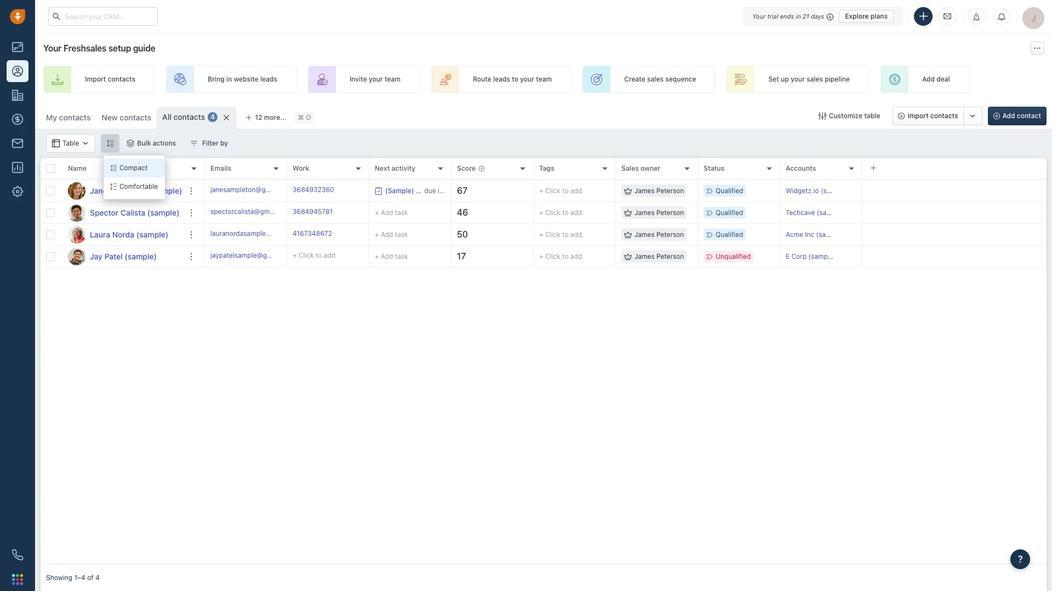 Task type: locate. For each thing, give the bounding box(es) containing it.
acme inc (sample) link
[[786, 231, 843, 239]]

0 horizontal spatial import contacts
[[85, 75, 135, 84]]

(sample) right sampleton
[[150, 186, 182, 195]]

task for 46
[[395, 209, 408, 217]]

of
[[87, 575, 93, 583]]

james peterson for 67
[[635, 187, 684, 195]]

press space to select this row. row containing 50
[[205, 224, 1047, 246]]

(sample) right inc
[[816, 231, 843, 239]]

team inside invite your team link
[[385, 75, 401, 84]]

1 horizontal spatial your
[[752, 12, 766, 19]]

0 horizontal spatial leads
[[260, 75, 277, 84]]

1 vertical spatial in
[[226, 75, 232, 84]]

(sample) inside jay patel (sample) link
[[125, 252, 157, 261]]

my contacts button
[[41, 107, 96, 129], [46, 113, 91, 122]]

1 j image from the top
[[68, 182, 85, 200]]

task for 50
[[395, 230, 408, 239]]

your right route
[[520, 75, 534, 84]]

j image left jane
[[68, 182, 85, 200]]

2 horizontal spatial your
[[791, 75, 805, 84]]

1 task from the top
[[395, 209, 408, 217]]

(sample) right calista
[[147, 208, 179, 217]]

2 vertical spatial task
[[395, 252, 408, 261]]

james
[[635, 187, 655, 195], [635, 209, 655, 217], [635, 231, 655, 239], [635, 253, 655, 261]]

contacts right 'new'
[[120, 113, 151, 122]]

spector calista (sample)
[[90, 208, 179, 217]]

sales right the create
[[647, 75, 664, 84]]

your
[[752, 12, 766, 19], [43, 43, 61, 53]]

+ click to add
[[539, 187, 582, 195], [539, 209, 582, 217], [539, 231, 582, 239], [539, 253, 582, 261]]

2 james from the top
[[635, 209, 655, 217]]

click for 50
[[545, 231, 560, 239]]

import contacts down setup
[[85, 75, 135, 84]]

grid
[[41, 157, 1047, 566]]

in left 21 on the top of the page
[[796, 12, 801, 19]]

0 horizontal spatial in
[[226, 75, 232, 84]]

setup
[[108, 43, 131, 53]]

67
[[457, 186, 468, 196]]

press space to select this row. row containing laura norda (sample)
[[41, 224, 205, 246]]

spectorcalista@gmail.com
[[210, 208, 292, 216]]

(sample)
[[150, 186, 182, 195], [821, 187, 848, 195], [147, 208, 179, 217], [817, 209, 844, 217], [136, 230, 168, 239], [816, 231, 843, 239], [125, 252, 157, 261], [809, 253, 836, 261]]

james for 17
[[635, 253, 655, 261]]

1 row group from the left
[[41, 180, 205, 268]]

container_wx8msf4aqz5i3rn1 image for 17
[[624, 253, 632, 261]]

2 + add task from the top
[[375, 230, 408, 239]]

(sample) down spector calista (sample) link
[[136, 230, 168, 239]]

bulk
[[137, 139, 151, 147]]

lauranordasample@gmail.com
[[210, 230, 304, 238]]

0 horizontal spatial your
[[43, 43, 61, 53]]

jay patel (sample)
[[90, 252, 157, 261]]

1–4
[[74, 575, 85, 583]]

3 + add task from the top
[[375, 252, 408, 261]]

press space to select this row. row containing 67
[[205, 180, 1047, 202]]

1 vertical spatial task
[[395, 230, 408, 239]]

my
[[46, 113, 57, 122]]

(sample) inside spector calista (sample) link
[[147, 208, 179, 217]]

4 up 'filter by'
[[211, 113, 215, 121]]

grid containing 67
[[41, 157, 1047, 566]]

freshsales
[[63, 43, 106, 53]]

your right invite
[[369, 75, 383, 84]]

0 vertical spatial j image
[[68, 182, 85, 200]]

1 vertical spatial + add task
[[375, 230, 408, 239]]

(sample) down widgetz.io (sample)
[[817, 209, 844, 217]]

style_myh0__igzzd8unmi image
[[106, 139, 114, 147]]

3 james peterson from the top
[[635, 231, 684, 239]]

0 vertical spatial task
[[395, 209, 408, 217]]

laura norda (sample) link
[[90, 229, 168, 240]]

contacts down deal
[[931, 112, 958, 120]]

46
[[457, 208, 468, 218]]

+ click to add for 50
[[539, 231, 582, 239]]

container_wx8msf4aqz5i3rn1 image
[[819, 112, 826, 120], [52, 140, 60, 147], [82, 140, 89, 147], [190, 140, 198, 147], [375, 187, 383, 195], [624, 209, 632, 217], [624, 231, 632, 239]]

3 james from the top
[[635, 231, 655, 239]]

1 team from the left
[[385, 75, 401, 84]]

1 vertical spatial container_wx8msf4aqz5i3rn1 image
[[624, 187, 632, 195]]

3 peterson from the top
[[657, 231, 684, 239]]

add
[[570, 187, 582, 195], [570, 209, 582, 217], [570, 231, 582, 239], [324, 251, 336, 260], [570, 253, 582, 261]]

3 cell from the top
[[863, 224, 1047, 246]]

1 horizontal spatial import contacts
[[908, 112, 958, 120]]

add inside 'link'
[[922, 75, 935, 84]]

contact
[[1017, 112, 1041, 120]]

4 james from the top
[[635, 253, 655, 261]]

0 vertical spatial your
[[752, 12, 766, 19]]

freshworks switcher image
[[12, 575, 23, 586]]

accounts
[[786, 165, 816, 173]]

4 james peterson from the top
[[635, 253, 684, 261]]

leads right route
[[493, 75, 510, 84]]

add for 17
[[570, 253, 582, 261]]

set
[[769, 75, 779, 84]]

container_wx8msf4aqz5i3rn1 image
[[127, 140, 134, 147], [624, 187, 632, 195], [624, 253, 632, 261]]

1 horizontal spatial in
[[796, 12, 801, 19]]

widgetz.io
[[786, 187, 819, 195]]

2 j image from the top
[[68, 248, 85, 266]]

(sample) down laura norda (sample) link
[[125, 252, 157, 261]]

add for 46
[[570, 209, 582, 217]]

invite
[[350, 75, 367, 84]]

(sample) for spector calista (sample)
[[147, 208, 179, 217]]

1 vertical spatial your
[[43, 43, 61, 53]]

customize table button
[[811, 107, 887, 125]]

2 qualified from the top
[[716, 209, 743, 217]]

your right up
[[791, 75, 805, 84]]

j image for jay patel (sample)
[[68, 248, 85, 266]]

0 horizontal spatial sales
[[647, 75, 664, 84]]

james peterson for 50
[[635, 231, 684, 239]]

3 + click to add from the top
[[539, 231, 582, 239]]

click for 67
[[545, 187, 560, 195]]

james for 46
[[635, 209, 655, 217]]

leads right website in the top of the page
[[260, 75, 277, 84]]

3684932360 link
[[293, 185, 334, 197]]

0 horizontal spatial import
[[85, 75, 106, 84]]

row group
[[41, 180, 205, 268], [205, 180, 1047, 268]]

calista
[[121, 208, 145, 217]]

12 more...
[[255, 113, 286, 122]]

widgetz.io (sample) link
[[786, 187, 848, 195]]

all contacts link
[[162, 112, 205, 123]]

1 vertical spatial import contacts
[[908, 112, 958, 120]]

jay
[[90, 252, 102, 261]]

add
[[922, 75, 935, 84], [1003, 112, 1015, 120], [381, 209, 393, 217], [381, 230, 393, 239], [381, 252, 393, 261]]

new contacts button
[[96, 107, 157, 129], [102, 113, 151, 122]]

add inside button
[[1003, 112, 1015, 120]]

dialog
[[104, 156, 165, 199]]

cell for 17
[[863, 246, 1047, 267]]

task
[[395, 209, 408, 217], [395, 230, 408, 239], [395, 252, 408, 261]]

1 peterson from the top
[[657, 187, 684, 195]]

import down your freshsales setup guide
[[85, 75, 106, 84]]

tags
[[539, 165, 554, 173]]

4
[[211, 113, 215, 121], [95, 575, 100, 583]]

21
[[803, 12, 809, 19]]

acme
[[786, 231, 803, 239]]

(sample) inside laura norda (sample) link
[[136, 230, 168, 239]]

bring in website leads
[[208, 75, 277, 84]]

0 vertical spatial qualified
[[716, 187, 743, 195]]

0 horizontal spatial team
[[385, 75, 401, 84]]

lauranordasample@gmail.com link
[[210, 229, 304, 241]]

j image
[[68, 182, 85, 200], [68, 248, 85, 266]]

4 peterson from the top
[[657, 253, 684, 261]]

1 james from the top
[[635, 187, 655, 195]]

add for 50
[[381, 230, 393, 239]]

sales
[[647, 75, 664, 84], [807, 75, 823, 84]]

1 + click to add from the top
[[539, 187, 582, 195]]

add for 67
[[570, 187, 582, 195]]

table
[[864, 112, 880, 120]]

import contacts inside button
[[908, 112, 958, 120]]

2 james peterson from the top
[[635, 209, 684, 217]]

james peterson for 46
[[635, 209, 684, 217]]

2 vertical spatial container_wx8msf4aqz5i3rn1 image
[[624, 253, 632, 261]]

unqualified
[[716, 253, 751, 261]]

work
[[293, 165, 309, 173]]

2 + click to add from the top
[[539, 209, 582, 217]]

in right bring on the left
[[226, 75, 232, 84]]

1 horizontal spatial import
[[908, 112, 929, 120]]

1 qualified from the top
[[716, 187, 743, 195]]

1 vertical spatial 4
[[95, 575, 100, 583]]

2 vertical spatial + add task
[[375, 252, 408, 261]]

import contacts for the import contacts link
[[85, 75, 135, 84]]

qualified
[[716, 187, 743, 195], [716, 209, 743, 217], [716, 231, 743, 239]]

4 right of
[[95, 575, 100, 583]]

create sales sequence
[[624, 75, 696, 84]]

3 qualified from the top
[[716, 231, 743, 239]]

cell
[[863, 180, 1047, 202], [863, 202, 1047, 224], [863, 224, 1047, 246], [863, 246, 1047, 267]]

laura
[[90, 230, 110, 239]]

2 peterson from the top
[[657, 209, 684, 217]]

contacts
[[108, 75, 135, 84], [931, 112, 958, 120], [173, 112, 205, 122], [59, 113, 91, 122], [120, 113, 151, 122]]

jaypatelsample@gmail.com + click to add
[[210, 251, 336, 260]]

container_wx8msf4aqz5i3rn1 image inside bulk actions button
[[127, 140, 134, 147]]

0 vertical spatial container_wx8msf4aqz5i3rn1 image
[[127, 140, 134, 147]]

patel
[[104, 252, 123, 261]]

sales left pipeline
[[807, 75, 823, 84]]

1 horizontal spatial 4
[[211, 113, 215, 121]]

to for 46
[[562, 209, 569, 217]]

janesampleton@gmail.com link
[[210, 185, 293, 197]]

j image left jay
[[68, 248, 85, 266]]

press space to select this row. row
[[41, 180, 205, 202], [205, 180, 1047, 202], [41, 202, 205, 224], [205, 202, 1047, 224], [41, 224, 205, 246], [205, 224, 1047, 246], [41, 246, 205, 268], [205, 246, 1047, 268]]

0 vertical spatial + add task
[[375, 209, 408, 217]]

(sample) inside jane sampleton (sample) link
[[150, 186, 182, 195]]

2 leads from the left
[[493, 75, 510, 84]]

1 your from the left
[[369, 75, 383, 84]]

1 horizontal spatial leads
[[493, 75, 510, 84]]

bulk actions button
[[120, 134, 183, 153]]

2 vertical spatial qualified
[[716, 231, 743, 239]]

(sample) right corp
[[809, 253, 836, 261]]

new
[[102, 113, 118, 122]]

qualified for 50
[[716, 231, 743, 239]]

+ add task for 46
[[375, 209, 408, 217]]

1 vertical spatial j image
[[68, 248, 85, 266]]

invite your team
[[350, 75, 401, 84]]

0 vertical spatial import
[[85, 75, 106, 84]]

1 horizontal spatial team
[[536, 75, 552, 84]]

4 cell from the top
[[863, 246, 1047, 267]]

your left trial
[[752, 12, 766, 19]]

import inside button
[[908, 112, 929, 120]]

12
[[255, 113, 262, 122]]

cell for 67
[[863, 180, 1047, 202]]

1 james peterson from the top
[[635, 187, 684, 195]]

team inside "route leads to your team" link
[[536, 75, 552, 84]]

peterson for 17
[[657, 253, 684, 261]]

leads
[[260, 75, 277, 84], [493, 75, 510, 84]]

2 cell from the top
[[863, 202, 1047, 224]]

create
[[624, 75, 645, 84]]

your left freshsales
[[43, 43, 61, 53]]

add deal link
[[881, 66, 970, 93]]

1 cell from the top
[[863, 180, 1047, 202]]

customize table
[[829, 112, 880, 120]]

import
[[85, 75, 106, 84], [908, 112, 929, 120]]

3 task from the top
[[395, 252, 408, 261]]

1 vertical spatial qualified
[[716, 209, 743, 217]]

1 horizontal spatial sales
[[807, 75, 823, 84]]

name column header
[[62, 158, 205, 180]]

3684945781 link
[[293, 207, 333, 219]]

import contacts group
[[893, 107, 982, 125]]

+
[[539, 187, 543, 195], [375, 209, 379, 217], [539, 209, 543, 217], [375, 230, 379, 239], [539, 231, 543, 239], [293, 251, 297, 260], [375, 252, 379, 261], [539, 253, 543, 261]]

press space to select this row. row containing jay patel (sample)
[[41, 246, 205, 268]]

customize
[[829, 112, 863, 120]]

import contacts down the add deal on the top of the page
[[908, 112, 958, 120]]

1 + add task from the top
[[375, 209, 408, 217]]

e
[[786, 253, 790, 261]]

explore plans
[[845, 12, 888, 20]]

table
[[62, 139, 79, 148]]

ends
[[780, 12, 794, 19]]

e corp (sample)
[[786, 253, 836, 261]]

row group containing jane sampleton (sample)
[[41, 180, 205, 268]]

import down add deal 'link'
[[908, 112, 929, 120]]

2 team from the left
[[536, 75, 552, 84]]

0 vertical spatial import contacts
[[85, 75, 135, 84]]

filter by
[[202, 139, 228, 147]]

1 horizontal spatial your
[[520, 75, 534, 84]]

import contacts for import contacts button
[[908, 112, 958, 120]]

container_wx8msf4aqz5i3rn1 image for 67
[[624, 187, 632, 195]]

owner
[[641, 165, 661, 173]]

qualified for 67
[[716, 187, 743, 195]]

17
[[457, 252, 466, 261]]

2 task from the top
[[395, 230, 408, 239]]

0 horizontal spatial your
[[369, 75, 383, 84]]

2 row group from the left
[[205, 180, 1047, 268]]

jaypatelsample@gmail.com
[[210, 251, 295, 260]]

0 vertical spatial 4
[[211, 113, 215, 121]]

1 vertical spatial import
[[908, 112, 929, 120]]

4 + click to add from the top
[[539, 253, 582, 261]]



Task type: describe. For each thing, give the bounding box(es) containing it.
press space to select this row. row containing jane sampleton (sample)
[[41, 180, 205, 202]]

click for 17
[[545, 253, 560, 261]]

bring in website leads link
[[166, 66, 297, 93]]

days
[[811, 12, 824, 19]]

+ click to add for 46
[[539, 209, 582, 217]]

jane
[[90, 186, 107, 195]]

qualified for 46
[[716, 209, 743, 217]]

invite your team link
[[308, 66, 420, 93]]

filter
[[202, 139, 219, 147]]

by
[[220, 139, 228, 147]]

2 your from the left
[[520, 75, 534, 84]]

phone element
[[7, 545, 28, 567]]

dialog containing compact
[[104, 156, 165, 199]]

add contact button
[[988, 107, 1047, 125]]

⌘ o
[[298, 114, 311, 122]]

deal
[[937, 75, 950, 84]]

your freshsales setup guide
[[43, 43, 155, 53]]

contacts right 'all'
[[173, 112, 205, 122]]

sales owner
[[621, 165, 661, 173]]

your for your trial ends in 21 days
[[752, 12, 766, 19]]

j image for jane sampleton (sample)
[[68, 182, 85, 200]]

+ click to add for 17
[[539, 253, 582, 261]]

james peterson for 17
[[635, 253, 684, 261]]

all contacts 4
[[162, 112, 215, 122]]

jane sampleton (sample) link
[[90, 185, 182, 196]]

3 your from the left
[[791, 75, 805, 84]]

(sample) for laura norda (sample)
[[136, 230, 168, 239]]

to for 67
[[562, 187, 569, 195]]

set up your sales pipeline
[[769, 75, 850, 84]]

spectorcalista@gmail.com link
[[210, 207, 292, 219]]

plans
[[871, 12, 888, 20]]

bring
[[208, 75, 225, 84]]

import for import contacts button
[[908, 112, 929, 120]]

(sample) for jane sampleton (sample)
[[150, 186, 182, 195]]

12 more... button
[[240, 110, 293, 125]]

your for your freshsales setup guide
[[43, 43, 61, 53]]

import contacts link
[[43, 66, 155, 93]]

press space to select this row. row containing spector calista (sample)
[[41, 202, 205, 224]]

techcave (sample)
[[786, 209, 844, 217]]

to for 17
[[562, 253, 569, 261]]

(sample) for e corp (sample)
[[809, 253, 836, 261]]

set up your sales pipeline link
[[727, 66, 870, 93]]

contacts right my
[[59, 113, 91, 122]]

contacts inside button
[[931, 112, 958, 120]]

(sample) up techcave (sample) link
[[821, 187, 848, 195]]

next activity
[[375, 165, 416, 173]]

jaypatelsample@gmail.com link
[[210, 251, 295, 263]]

name row
[[41, 158, 205, 180]]

spector calista (sample) link
[[90, 207, 179, 218]]

jay patel (sample) link
[[90, 251, 157, 262]]

norda
[[112, 230, 134, 239]]

cell for 46
[[863, 202, 1047, 224]]

pipeline
[[825, 75, 850, 84]]

sales
[[621, 165, 639, 173]]

name
[[68, 165, 87, 173]]

+ click to add for 67
[[539, 187, 582, 195]]

click for 46
[[545, 209, 560, 217]]

james for 67
[[635, 187, 655, 195]]

add deal
[[922, 75, 950, 84]]

explore plans link
[[839, 10, 894, 23]]

james for 50
[[635, 231, 655, 239]]

spector
[[90, 208, 119, 217]]

route
[[473, 75, 491, 84]]

1 leads from the left
[[260, 75, 277, 84]]

add for 17
[[381, 252, 393, 261]]

row group containing 67
[[205, 180, 1047, 268]]

l image
[[68, 226, 85, 244]]

widgetz.io (sample)
[[786, 187, 848, 195]]

more...
[[264, 113, 286, 122]]

all
[[162, 112, 171, 122]]

peterson for 46
[[657, 209, 684, 217]]

⌘
[[298, 114, 304, 122]]

0 horizontal spatial 4
[[95, 575, 100, 583]]

task for 17
[[395, 252, 408, 261]]

actions
[[153, 139, 176, 147]]

peterson for 50
[[657, 231, 684, 239]]

3684945781
[[293, 208, 333, 216]]

2 sales from the left
[[807, 75, 823, 84]]

phone image
[[12, 550, 23, 561]]

create sales sequence link
[[583, 66, 716, 93]]

container_wx8msf4aqz5i3rn1 image inside "filter by" button
[[190, 140, 198, 147]]

acme inc (sample)
[[786, 231, 843, 239]]

0 vertical spatial in
[[796, 12, 801, 19]]

4167348672 link
[[293, 229, 332, 241]]

s image
[[68, 204, 85, 222]]

filter by button
[[183, 134, 235, 153]]

sequence
[[665, 75, 696, 84]]

techcave (sample) link
[[786, 209, 844, 217]]

o
[[306, 114, 311, 122]]

route leads to your team
[[473, 75, 552, 84]]

janesampleton@gmail.com
[[210, 186, 293, 194]]

showing
[[46, 575, 72, 583]]

new contacts
[[102, 113, 151, 122]]

activity
[[392, 165, 416, 173]]

add for 46
[[381, 209, 393, 217]]

4 inside all contacts 4
[[211, 113, 215, 121]]

your trial ends in 21 days
[[752, 12, 824, 19]]

score
[[457, 165, 476, 173]]

(sample) for jay patel (sample)
[[125, 252, 157, 261]]

spectorcalista@gmail.com 3684945781
[[210, 208, 333, 216]]

showing 1–4 of 4
[[46, 575, 100, 583]]

1 sales from the left
[[647, 75, 664, 84]]

50
[[457, 230, 468, 240]]

emails
[[210, 165, 231, 173]]

to for 50
[[562, 231, 569, 239]]

press space to select this row. row containing 17
[[205, 246, 1047, 268]]

my contacts
[[46, 113, 91, 122]]

explore
[[845, 12, 869, 20]]

jane sampleton (sample)
[[90, 186, 182, 195]]

contacts down setup
[[108, 75, 135, 84]]

(sample) for acme inc (sample)
[[816, 231, 843, 239]]

add for 50
[[570, 231, 582, 239]]

send email image
[[944, 12, 951, 21]]

press space to select this row. row containing 46
[[205, 202, 1047, 224]]

import contacts button
[[893, 107, 964, 125]]

import for the import contacts link
[[85, 75, 106, 84]]

compact
[[119, 164, 148, 172]]

laura norda (sample)
[[90, 230, 168, 239]]

Search your CRM... text field
[[48, 7, 158, 26]]

+ add task for 50
[[375, 230, 408, 239]]

inc
[[805, 231, 814, 239]]

container_wx8msf4aqz5i3rn1 image inside customize table button
[[819, 112, 826, 120]]

comfortable
[[119, 183, 158, 191]]

peterson for 67
[[657, 187, 684, 195]]

route leads to your team link
[[431, 66, 572, 93]]

add contact
[[1003, 112, 1041, 120]]

4167348672
[[293, 230, 332, 238]]

cell for 50
[[863, 224, 1047, 246]]

guide
[[133, 43, 155, 53]]

e corp (sample) link
[[786, 253, 836, 261]]

+ add task for 17
[[375, 252, 408, 261]]



Task type: vqa. For each thing, say whether or not it's contained in the screenshot.
see all details
no



